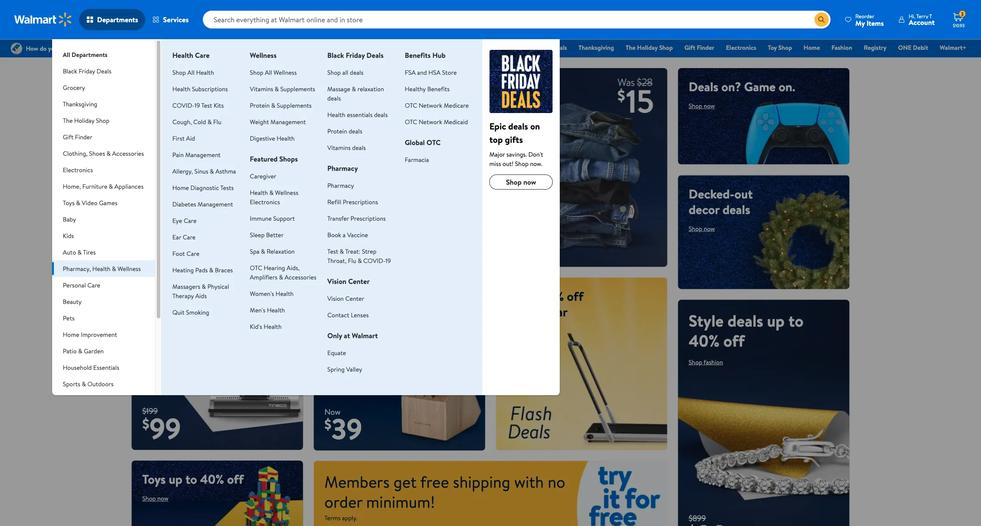 Task type: describe. For each thing, give the bounding box(es) containing it.
grocery button
[[52, 79, 155, 96]]

black friday deals link
[[447, 43, 504, 52]]

& right the pads
[[209, 266, 214, 275]]

deals inside decked-out decor deals
[[723, 201, 751, 218]]

hearing
[[264, 264, 285, 272]]

home for home
[[804, 43, 821, 52]]

vitamins deals link
[[328, 143, 366, 152]]

finder for the gift finder dropdown button at left
[[75, 133, 92, 141]]

management for diabetes management
[[198, 200, 233, 209]]

& down treat:
[[358, 256, 362, 265]]

up for style deals up to 40% off
[[768, 310, 785, 332]]

better
[[266, 231, 284, 239]]

home deals are served
[[325, 288, 447, 305]]

fashion link
[[828, 43, 857, 52]]

all for health care
[[188, 68, 195, 77]]

cough,
[[172, 117, 192, 126]]

99
[[149, 409, 181, 448]]

shop now link for deals on? game on.
[[689, 102, 715, 110]]

& left tires
[[78, 248, 82, 257]]

black friday deals for black friday deals dropdown button
[[63, 67, 111, 75]]

immune
[[250, 214, 272, 223]]

& right sports
[[82, 380, 86, 389]]

& up throat,
[[340, 247, 344, 256]]

& inside health & wellness electronics
[[270, 188, 274, 197]]

quit smoking
[[172, 308, 209, 317]]

health down women's health link
[[267, 306, 285, 315]]

the holiday shop link
[[622, 43, 677, 52]]

to inside home deals up to 30% off
[[164, 223, 179, 245]]

1 vertical spatial center
[[345, 294, 364, 303]]

health up shop all health link
[[172, 50, 193, 60]]

grocery for grocery & essentials
[[512, 43, 534, 52]]

sleep better link
[[250, 231, 284, 239]]

furniture
[[82, 182, 107, 191]]

massagers & physical therapy aids link
[[172, 282, 229, 300]]

vaccine
[[347, 231, 368, 239]]

patio & garden
[[63, 347, 104, 356]]

vitamins & supplements
[[250, 84, 315, 93]]

pads
[[195, 266, 208, 275]]

& inside massagers & physical therapy aids
[[202, 282, 206, 291]]

0 vertical spatial essentials
[[541, 43, 567, 52]]

otc for otc network medicare
[[405, 101, 417, 110]]

spring valley
[[328, 365, 362, 374]]

seasonal decor & party supplies
[[63, 396, 126, 414]]

all for wellness
[[265, 68, 272, 77]]

& right cold
[[208, 117, 212, 126]]

protein for protein & supplements
[[250, 101, 270, 110]]

savings
[[142, 94, 182, 111]]

refill
[[328, 198, 342, 206]]

supplements for vitamins & supplements
[[281, 84, 315, 93]]

shop now for save big!
[[332, 245, 358, 254]]

network for medicaid
[[419, 117, 443, 126]]

vitamins for vitamins deals
[[328, 143, 351, 152]]

now for high tech gifts, huge savings
[[157, 117, 169, 126]]

contact lenses
[[328, 311, 369, 320]]

covid-19 test kits link
[[172, 101, 224, 110]]

0 vertical spatial center
[[348, 277, 370, 287]]

personal care
[[63, 281, 100, 290]]

served
[[411, 288, 447, 305]]

health subscriptions link
[[172, 84, 228, 93]]

test & treat: strep throat, flu & covid-19
[[328, 247, 391, 265]]

toys for toys up to 40% off
[[142, 471, 166, 488]]

thanksgiving for thanksgiving dropdown button
[[63, 100, 97, 108]]

household essentials button
[[52, 360, 155, 376]]

prescriptions for transfer prescriptions
[[351, 214, 386, 223]]

immune support
[[250, 214, 295, 223]]

kids
[[63, 232, 74, 240]]

now for deals on? game on.
[[704, 102, 715, 110]]

1 vision from the top
[[328, 277, 347, 287]]

shop now for high tech gifts, huge savings
[[142, 117, 169, 126]]

baby button
[[52, 211, 155, 228]]

search icon image
[[819, 16, 826, 23]]

& left video
[[76, 199, 80, 207]]

now down now.
[[524, 177, 537, 187]]

shop inside 'link'
[[779, 43, 793, 52]]

health right kid's
[[264, 322, 282, 331]]

one debit
[[899, 43, 929, 52]]

apply.
[[342, 514, 358, 523]]

2 vertical spatial 40%
[[200, 471, 224, 488]]

otc for otc network medicaid
[[405, 117, 417, 126]]

one debit link
[[895, 43, 933, 52]]

covid- inside test & treat: strep throat, flu & covid-19
[[364, 256, 386, 265]]

first aid
[[172, 134, 195, 143]]

deals left on?
[[689, 78, 719, 95]]

$10.93
[[954, 22, 965, 28]]

huge
[[231, 78, 258, 95]]

tests
[[220, 183, 234, 192]]

gift for gift finder link
[[685, 43, 696, 52]]

global otc
[[405, 138, 441, 148]]

protein & supplements link
[[250, 101, 312, 110]]

weight management
[[250, 117, 306, 126]]

health down weight management link
[[277, 134, 295, 143]]

otc hearing aids, amplifiers & accessories link
[[250, 264, 317, 282]]

only
[[328, 331, 342, 341]]

was dollar $899, now dollar 99 group
[[679, 513, 728, 527]]

registry link
[[860, 43, 891, 52]]

gift finder for the gift finder dropdown button at left
[[63, 133, 92, 141]]

reorder
[[856, 12, 875, 20]]

one
[[899, 43, 912, 52]]

care for ear care
[[183, 233, 196, 242]]

home improvement button
[[52, 327, 155, 343]]

health down shop all health
[[172, 84, 191, 93]]

allergy, sinus & asthma link
[[172, 167, 236, 176]]

toys for toys & video games
[[63, 199, 75, 207]]

off inside style deals up to 40% off
[[724, 330, 745, 352]]

0 horizontal spatial all
[[63, 50, 70, 59]]

0 vertical spatial benefits
[[405, 50, 431, 60]]

& inside the seasonal decor & party supplies
[[106, 396, 110, 405]]

& right furniture on the top
[[109, 182, 113, 191]]

toy
[[768, 43, 777, 52]]

now for toys up to 40% off
[[157, 495, 169, 503]]

sinus
[[195, 167, 208, 176]]

gift for the gift finder dropdown button at left
[[63, 133, 74, 141]]

aid
[[186, 134, 195, 143]]

transfer
[[328, 214, 349, 223]]

shop now for home deals up to 30% off
[[142, 271, 169, 280]]

$199 $ 99
[[142, 406, 181, 448]]

off inside home deals up to 30% off
[[142, 243, 164, 265]]

home improvement
[[63, 330, 117, 339]]

otc network medicare link
[[405, 101, 469, 110]]

0 vertical spatial covid-
[[172, 101, 195, 110]]

electronics button
[[52, 162, 155, 178]]

& up weight management link
[[271, 101, 276, 110]]

now dollar 39 null group
[[314, 407, 362, 451]]

home diagnostic tests link
[[172, 183, 234, 192]]

39
[[332, 409, 362, 449]]

healthy benefits link
[[405, 84, 450, 93]]

gear
[[544, 303, 568, 321]]

up for home deals up to 30% off
[[142, 223, 160, 245]]

health inside health & wellness electronics
[[250, 188, 268, 197]]

spring
[[328, 365, 345, 374]]

shop fashion link
[[689, 358, 724, 367]]

foot
[[172, 249, 185, 258]]

foot care
[[172, 249, 200, 258]]

are
[[391, 288, 408, 305]]

now for decked-out decor deals
[[704, 224, 715, 233]]

0 horizontal spatial 19
[[195, 101, 200, 110]]

1 vertical spatial benefits
[[428, 84, 450, 93]]

home diagnostic tests
[[172, 183, 234, 192]]

shop now link for decked-out decor deals
[[689, 224, 715, 233]]

accessories inside otc hearing aids, amplifiers & accessories
[[285, 273, 317, 282]]

registry
[[864, 43, 887, 52]]

out!
[[503, 159, 514, 168]]

on.
[[779, 78, 796, 95]]

immune support link
[[250, 214, 295, 223]]

foot care link
[[172, 249, 200, 258]]

pain
[[172, 150, 184, 159]]

home for home diagnostic tests
[[172, 183, 189, 192]]

shop now for decked-out decor deals
[[689, 224, 715, 233]]

fashion
[[704, 358, 724, 367]]

only at walmart
[[328, 331, 378, 341]]

the holiday shop for the holiday shop "dropdown button"
[[63, 116, 109, 125]]

friday for black friday deals link
[[467, 43, 484, 52]]

party
[[112, 396, 126, 405]]

relaxation
[[267, 247, 295, 256]]

1 horizontal spatial black
[[328, 50, 344, 60]]

otc for otc hearing aids, amplifiers & accessories
[[250, 264, 262, 272]]

electronics link
[[723, 43, 761, 52]]

shop inside "dropdown button"
[[96, 116, 109, 125]]

clothing,
[[63, 149, 88, 158]]

$199
[[142, 406, 158, 417]]

sports & outdoors
[[63, 380, 114, 389]]

all
[[343, 68, 349, 77]]

services
[[163, 15, 189, 25]]

massage
[[328, 84, 351, 93]]

health up gifts,
[[196, 68, 214, 77]]

management for weight management
[[271, 117, 306, 126]]

shop now for deals on? game on.
[[689, 102, 715, 110]]

deals down walmart site-wide search field
[[485, 43, 500, 52]]

departments inside dropdown button
[[97, 15, 138, 25]]

pain management
[[172, 150, 221, 159]]

gift finder for gift finder link
[[685, 43, 715, 52]]

accessories inside dropdown button
[[112, 149, 144, 158]]

& inside otc hearing aids, amplifiers & accessories
[[279, 273, 283, 282]]

otc network medicaid
[[405, 117, 468, 126]]

& down auto & tires dropdown button
[[112, 264, 116, 273]]

1 vision center from the top
[[328, 277, 370, 287]]

out
[[735, 185, 753, 203]]

0 horizontal spatial test
[[201, 101, 212, 110]]

to inside style deals up to 40% off
[[789, 310, 804, 332]]

grocery for grocery
[[63, 83, 85, 92]]

otc network medicare
[[405, 101, 469, 110]]

1 horizontal spatial black friday deals
[[328, 50, 384, 60]]

spa & relaxation link
[[250, 247, 295, 256]]

2 pharmacy from the top
[[328, 181, 354, 190]]

all departments
[[63, 50, 108, 59]]

2 vision center from the top
[[328, 294, 364, 303]]



Task type: vqa. For each thing, say whether or not it's contained in the screenshot.
the Jurassic World Toddler Boys Slipper, Dual Sizes 5-12 image
no



Task type: locate. For each thing, give the bounding box(es) containing it.
electronics inside electronics link
[[727, 43, 757, 52]]

holiday for the holiday shop "dropdown button"
[[74, 116, 94, 125]]

transfer prescriptions link
[[328, 214, 386, 223]]

center up 'vision center' 'link'
[[348, 277, 370, 287]]

test up throat,
[[328, 247, 338, 256]]

the holiday shop button
[[52, 112, 155, 129]]

now $ 39
[[325, 407, 362, 449]]

shop now link for save big!
[[325, 242, 365, 257]]

departments up black friday deals dropdown button
[[72, 50, 108, 59]]

walmart image
[[14, 12, 72, 27]]

1 vertical spatial up
[[768, 310, 785, 332]]

women's health link
[[250, 289, 294, 298]]

vision up 'vision center' 'link'
[[328, 277, 347, 287]]

gift inside gift finder link
[[685, 43, 696, 52]]

0 vertical spatial management
[[271, 117, 306, 126]]

men's health
[[250, 306, 285, 315]]

black down all departments
[[63, 67, 77, 75]]

friday for black friday deals dropdown button
[[79, 67, 95, 75]]

otc up amplifiers
[[250, 264, 262, 272]]

games
[[99, 199, 118, 207]]

shop now link for high tech gifts, huge savings
[[142, 117, 169, 126]]

1 horizontal spatial grocery
[[512, 43, 534, 52]]

vision center up contact lenses
[[328, 294, 364, 303]]

pharmacy up refill
[[328, 181, 354, 190]]

deals inside dropdown button
[[97, 67, 111, 75]]

pharmacy link
[[328, 181, 354, 190]]

1 vertical spatial essentials
[[93, 363, 119, 372]]

to inside up to 40% off sports gear
[[526, 288, 537, 305]]

1 vertical spatial the holiday shop
[[63, 116, 109, 125]]

network for medicare
[[419, 101, 443, 110]]

off inside up to 40% off sports gear
[[567, 288, 584, 305]]

2 horizontal spatial up
[[768, 310, 785, 332]]

essentials left 'thanksgiving' link
[[541, 43, 567, 52]]

test inside test & treat: strep throat, flu & covid-19
[[328, 247, 338, 256]]

0 vertical spatial vision center
[[328, 277, 370, 287]]

1 vertical spatial vitamins
[[328, 143, 351, 152]]

& right sinus at left top
[[210, 167, 214, 176]]

deals inside home deals up to 30% off
[[188, 203, 224, 225]]

test left kits
[[201, 101, 212, 110]]

1 horizontal spatial essentials
[[541, 43, 567, 52]]

0 vertical spatial electronics
[[727, 43, 757, 52]]

0 vertical spatial thanksgiving
[[579, 43, 615, 52]]

1 horizontal spatial accessories
[[285, 273, 317, 282]]

cough, cold & flu link
[[172, 117, 222, 126]]

2 vertical spatial up
[[169, 471, 183, 488]]

up
[[507, 288, 523, 305]]

0 vertical spatial pharmacy
[[328, 164, 358, 173]]

black friday deals for black friday deals link
[[451, 43, 500, 52]]

1 horizontal spatial friday
[[346, 50, 365, 60]]

pharmacy,
[[63, 264, 91, 273]]

& right patio
[[78, 347, 82, 356]]

gift finder up clothing,
[[63, 133, 92, 141]]

1 vertical spatial 40%
[[689, 330, 720, 352]]

my
[[856, 18, 865, 28]]

home down search icon
[[804, 43, 821, 52]]

finder inside dropdown button
[[75, 133, 92, 141]]

1 vertical spatial gift
[[63, 133, 74, 141]]

the holiday shop inside "dropdown button"
[[63, 116, 109, 125]]

0 vertical spatial gift finder
[[685, 43, 715, 52]]

essentials
[[541, 43, 567, 52], [93, 363, 119, 372]]

to
[[164, 223, 179, 245], [526, 288, 537, 305], [789, 310, 804, 332], [186, 471, 197, 488]]

the up clothing,
[[63, 116, 73, 125]]

up inside style deals up to 40% off
[[768, 310, 785, 332]]

walmart+ link
[[936, 43, 971, 52]]

& down the search search field
[[535, 43, 539, 52]]

0 vertical spatial accessories
[[112, 149, 144, 158]]

0 horizontal spatial protein
[[250, 101, 270, 110]]

spa & relaxation
[[250, 247, 295, 256]]

0 vertical spatial vitamins
[[250, 84, 273, 93]]

electronics up immune
[[250, 198, 280, 206]]

allergy, sinus & asthma
[[172, 167, 236, 176]]

prescriptions up vaccine
[[351, 214, 386, 223]]

wellness up vitamins & supplements link
[[274, 68, 297, 77]]

the for the holiday shop "dropdown button"
[[63, 116, 73, 125]]

now.
[[530, 159, 543, 168]]

otc down healthy
[[405, 101, 417, 110]]

1 vertical spatial supplements
[[277, 101, 312, 110]]

wellness up support
[[275, 188, 299, 197]]

2 network from the top
[[419, 117, 443, 126]]

now left heating
[[157, 271, 169, 280]]

1 pharmacy from the top
[[328, 164, 358, 173]]

0 vertical spatial 40%
[[540, 288, 564, 305]]

0 vertical spatial toys
[[63, 199, 75, 207]]

caregiver link
[[250, 172, 276, 180]]

home link
[[800, 43, 825, 52]]

0 vertical spatial the
[[626, 43, 636, 52]]

departments
[[97, 15, 138, 25], [72, 50, 108, 59]]

black friday deals down all departments
[[63, 67, 111, 75]]

0 horizontal spatial 40%
[[200, 471, 224, 488]]

prescriptions for refill prescriptions
[[343, 198, 378, 206]]

covid- down the strep
[[364, 256, 386, 265]]

gift finder inside dropdown button
[[63, 133, 92, 141]]

black inside black friday deals dropdown button
[[63, 67, 77, 75]]

home for home deals are served
[[325, 288, 357, 305]]

0 vertical spatial holiday
[[638, 43, 658, 52]]

0 horizontal spatial vitamins
[[250, 84, 273, 93]]

19
[[195, 101, 200, 110], [386, 256, 391, 265]]

0 vertical spatial grocery
[[512, 43, 534, 52]]

1 horizontal spatial gift
[[685, 43, 696, 52]]

40% inside up to 40% off sports gear
[[540, 288, 564, 305]]

1 horizontal spatial 19
[[386, 256, 391, 265]]

0 horizontal spatial friday
[[79, 67, 95, 75]]

19 inside test & treat: strep throat, flu & covid-19
[[386, 256, 391, 265]]

equate
[[328, 349, 346, 357]]

electronics for the electronics dropdown button
[[63, 166, 93, 174]]

gift right the holiday shop link
[[685, 43, 696, 52]]

thanksgiving inside dropdown button
[[63, 100, 97, 108]]

shop now link for home deals up to 30% off
[[142, 271, 169, 280]]

0 horizontal spatial black
[[63, 67, 77, 75]]

finder
[[697, 43, 715, 52], [75, 133, 92, 141]]

otc right global
[[427, 138, 441, 148]]

aids
[[195, 292, 207, 300]]

1 horizontal spatial thanksgiving
[[579, 43, 615, 52]]

care for foot care
[[187, 249, 200, 258]]

accessories down the gift finder dropdown button at left
[[112, 149, 144, 158]]

grocery & essentials link
[[508, 43, 571, 52]]

sports
[[507, 303, 541, 321]]

0 horizontal spatial the
[[63, 116, 73, 125]]

now down book a vaccine link
[[347, 245, 358, 254]]

home for home improvement
[[63, 330, 79, 339]]

now for home deals up to 30% off
[[157, 271, 169, 280]]

0 horizontal spatial toys
[[63, 199, 75, 207]]

otc up global
[[405, 117, 417, 126]]

thanksgiving button
[[52, 96, 155, 112]]

health essentials deals
[[328, 110, 388, 119]]

benefits hub
[[405, 50, 446, 60]]

shop all health link
[[172, 68, 214, 77]]

home inside home deals up to 30% off
[[142, 203, 184, 225]]

black for black friday deals link
[[451, 43, 466, 52]]

electronics down clothing,
[[63, 166, 93, 174]]

digestive
[[250, 134, 275, 143]]

refill prescriptions link
[[328, 198, 378, 206]]

outdoors
[[87, 380, 114, 389]]

home down allergy, on the top left of page
[[172, 183, 189, 192]]

thanksgiving link
[[575, 43, 619, 52]]

now for home deals are served
[[340, 311, 351, 320]]

wellness inside health & wellness electronics
[[275, 188, 299, 197]]

grocery inside dropdown button
[[63, 83, 85, 92]]

massage & relaxation deals
[[328, 84, 384, 103]]

0 horizontal spatial black friday deals
[[63, 67, 111, 75]]

spring valley link
[[328, 365, 362, 374]]

supplements down vitamins & supplements link
[[277, 101, 312, 110]]

shop now
[[689, 102, 715, 110], [142, 117, 169, 126], [506, 177, 537, 187], [689, 224, 715, 233], [332, 245, 358, 254], [142, 271, 169, 280], [325, 311, 351, 320], [142, 495, 169, 503]]

network down 'otc network medicare'
[[419, 117, 443, 126]]

the inside the holiday shop link
[[626, 43, 636, 52]]

$ for 39
[[325, 415, 332, 435]]

essentials down patio & garden dropdown button
[[93, 363, 119, 372]]

black inside black friday deals link
[[451, 43, 466, 52]]

the for the holiday shop link
[[626, 43, 636, 52]]

deals up relaxation
[[367, 50, 384, 60]]

friday inside black friday deals link
[[467, 43, 484, 52]]

kits
[[214, 101, 224, 110]]

0 horizontal spatial covid-
[[172, 101, 195, 110]]

featured
[[250, 154, 278, 164]]

wellness up shop all wellness "link"
[[250, 50, 277, 60]]

health inside dropdown button
[[92, 264, 110, 273]]

cough, cold & flu
[[172, 117, 222, 126]]

0 vertical spatial the holiday shop
[[626, 43, 673, 52]]

otc network medicaid link
[[405, 117, 468, 126]]

support
[[273, 214, 295, 223]]

30%
[[183, 223, 212, 245]]

supplements for protein & supplements
[[277, 101, 312, 110]]

supplements up protein & supplements link
[[281, 84, 315, 93]]

heating pads & braces
[[172, 266, 233, 275]]

friday inside black friday deals dropdown button
[[79, 67, 95, 75]]

deals up grocery dropdown button
[[97, 67, 111, 75]]

$ inside $199 $ 99
[[142, 414, 149, 434]]

2 horizontal spatial black
[[451, 43, 466, 52]]

covid- up cough,
[[172, 101, 195, 110]]

1 horizontal spatial vitamins
[[328, 143, 351, 152]]

healthy benefits
[[405, 84, 450, 93]]

was dollar $199, now dollar 99 group
[[132, 406, 181, 451]]

health up protein deals link
[[328, 110, 346, 119]]

health & wellness electronics link
[[250, 188, 299, 206]]

0 horizontal spatial gift finder
[[63, 133, 92, 141]]

19 up cough, cold & flu link
[[195, 101, 200, 110]]

grocery down the search search field
[[512, 43, 534, 52]]

cold
[[193, 117, 206, 126]]

0 horizontal spatial flu
[[213, 117, 222, 126]]

electronics for electronics link
[[727, 43, 757, 52]]

shop now link for home deals are served
[[325, 311, 351, 320]]

test & treat: strep throat, flu & covid-19 link
[[328, 247, 391, 265]]

management down diagnostic
[[198, 200, 233, 209]]

0 horizontal spatial the holiday shop
[[63, 116, 109, 125]]

high
[[142, 78, 169, 95]]

pharmacy up pharmacy link
[[328, 164, 358, 173]]

0 vertical spatial test
[[201, 101, 212, 110]]

the right 'thanksgiving' link
[[626, 43, 636, 52]]

tech
[[172, 78, 196, 95]]

household
[[63, 363, 92, 372]]

diabetes
[[172, 200, 196, 209]]

benefits up otc network medicare link at the top of the page
[[428, 84, 450, 93]]

massage & relaxation deals link
[[328, 84, 384, 103]]

all up vitamins & supplements link
[[265, 68, 272, 77]]

care right foot
[[187, 249, 200, 258]]

0 horizontal spatial holiday
[[74, 116, 94, 125]]

vitamins down protein deals
[[328, 143, 351, 152]]

19 up home deals are served
[[386, 256, 391, 265]]

& down shop all wellness
[[275, 84, 279, 93]]

& inside "massage & relaxation deals"
[[352, 84, 356, 93]]

vitamins for vitamins & supplements
[[250, 84, 273, 93]]

& up "aids"
[[202, 282, 206, 291]]

fashion
[[832, 43, 853, 52]]

wellness inside dropdown button
[[118, 264, 141, 273]]

1 vertical spatial holiday
[[74, 116, 94, 125]]

finder left electronics link
[[697, 43, 715, 52]]

management up allergy, sinus & asthma link on the top of page
[[185, 150, 221, 159]]

electronics inside health & wellness electronics
[[250, 198, 280, 206]]

toy shop
[[768, 43, 793, 52]]

& right shoes
[[107, 149, 111, 158]]

now down deals on? game on.
[[704, 102, 715, 110]]

& left party
[[106, 396, 110, 405]]

friday up the 'shop all deals' link
[[346, 50, 365, 60]]

1 vertical spatial departments
[[72, 50, 108, 59]]

deals inside "massage & relaxation deals"
[[328, 94, 341, 103]]

care for health care
[[195, 50, 210, 60]]

1 vertical spatial toys
[[142, 471, 166, 488]]

care right "ear" on the top left of the page
[[183, 233, 196, 242]]

1 vertical spatial 19
[[386, 256, 391, 265]]

gift finder
[[685, 43, 715, 52], [63, 133, 92, 141]]

big!
[[388, 194, 434, 234]]

shop now for toys up to 40% off
[[142, 495, 169, 503]]

electronics left "toy"
[[727, 43, 757, 52]]

2 horizontal spatial electronics
[[727, 43, 757, 52]]

the holiday shop for the holiday shop link
[[626, 43, 673, 52]]

2 vision from the top
[[328, 294, 344, 303]]

gift finder left electronics link
[[685, 43, 715, 52]]

1 vertical spatial electronics
[[63, 166, 93, 174]]

1 horizontal spatial electronics
[[250, 198, 280, 206]]

0 vertical spatial supplements
[[281, 84, 315, 93]]

1 vertical spatial protein
[[328, 127, 347, 135]]

gift inside the gift finder dropdown button
[[63, 133, 74, 141]]

Search search field
[[203, 11, 831, 29]]

0 horizontal spatial $
[[142, 414, 149, 434]]

1 vertical spatial pharmacy
[[328, 181, 354, 190]]

walmart+
[[940, 43, 967, 52]]

1 vertical spatial network
[[419, 117, 443, 126]]

personal care button
[[52, 277, 155, 294]]

1 horizontal spatial toys
[[142, 471, 166, 488]]

1 horizontal spatial covid-
[[364, 256, 386, 265]]

& down caregiver
[[270, 188, 274, 197]]

pain management link
[[172, 150, 221, 159]]

hsa
[[429, 68, 441, 77]]

$ for 99
[[142, 414, 149, 434]]

0 horizontal spatial accessories
[[112, 149, 144, 158]]

otc inside otc hearing aids, amplifiers & accessories
[[250, 264, 262, 272]]

thanksgiving for 'thanksgiving' link
[[579, 43, 615, 52]]

care for personal care
[[87, 281, 100, 290]]

now for save big!
[[347, 245, 358, 254]]

diabetes management link
[[172, 200, 233, 209]]

1 horizontal spatial up
[[169, 471, 183, 488]]

home,
[[63, 182, 81, 191]]

1 horizontal spatial 40%
[[540, 288, 564, 305]]

40% inside style deals up to 40% off
[[689, 330, 720, 352]]

pharmacy, health & wellness image
[[490, 50, 553, 113]]

departments up all departments link at left
[[97, 15, 138, 25]]

home inside dropdown button
[[63, 330, 79, 339]]

style
[[689, 310, 724, 332]]

1 horizontal spatial holiday
[[638, 43, 658, 52]]

0 horizontal spatial essentials
[[93, 363, 119, 372]]

care for eye care
[[184, 216, 197, 225]]

home up "ear" on the top left of the page
[[142, 203, 184, 225]]

black friday deals up the 'shop all deals' link
[[328, 50, 384, 60]]

home up contact
[[325, 288, 357, 305]]

0 vertical spatial vision
[[328, 277, 347, 287]]

wellness down auto & tires dropdown button
[[118, 264, 141, 273]]

flu
[[213, 117, 222, 126], [348, 256, 356, 265]]

black friday deals up store
[[451, 43, 500, 52]]

Walmart Site-Wide search field
[[203, 11, 831, 29]]

shop now link for toys up to 40% off
[[142, 495, 169, 503]]

accessories down aids, on the left
[[285, 273, 317, 282]]

flu inside test & treat: strep throat, flu & covid-19
[[348, 256, 356, 265]]

black friday deals inside dropdown button
[[63, 67, 111, 75]]

healthy
[[405, 84, 426, 93]]

2 vertical spatial management
[[198, 200, 233, 209]]

0 vertical spatial flu
[[213, 117, 222, 126]]

farmacia link
[[405, 155, 429, 164]]

weight
[[250, 117, 269, 126]]

home for home deals up to 30% off
[[142, 203, 184, 225]]

protein deals
[[328, 127, 363, 135]]

1 vertical spatial flu
[[348, 256, 356, 265]]

auto & tires button
[[52, 244, 155, 261]]

0 horizontal spatial finder
[[75, 133, 92, 141]]

health down otc hearing aids, amplifiers & accessories link
[[276, 289, 294, 298]]

1 horizontal spatial gift finder
[[685, 43, 715, 52]]

toys inside toys & video games dropdown button
[[63, 199, 75, 207]]

shop inside epic deals on top gifts major savings. don't miss out! shop now.
[[515, 159, 529, 168]]

1 vertical spatial prescriptions
[[351, 214, 386, 223]]

allergy,
[[172, 167, 193, 176]]

$ inside now $ 39
[[325, 415, 332, 435]]

center
[[348, 277, 370, 287], [345, 294, 364, 303]]

1 horizontal spatial flu
[[348, 256, 356, 265]]

now down decor
[[704, 224, 715, 233]]

garden
[[84, 347, 104, 356]]

vision up contact
[[328, 294, 344, 303]]

2 horizontal spatial black friday deals
[[451, 43, 500, 52]]

black
[[451, 43, 466, 52], [328, 50, 344, 60], [63, 67, 77, 75]]

flu down kits
[[213, 117, 222, 126]]

weight management link
[[250, 117, 306, 126]]

2 vertical spatial electronics
[[250, 198, 280, 206]]

holiday for the holiday shop link
[[638, 43, 658, 52]]

&
[[535, 43, 539, 52], [275, 84, 279, 93], [352, 84, 356, 93], [271, 101, 276, 110], [208, 117, 212, 126], [107, 149, 111, 158], [210, 167, 214, 176], [109, 182, 113, 191], [270, 188, 274, 197], [76, 199, 80, 207], [261, 247, 265, 256], [340, 247, 344, 256], [78, 248, 82, 257], [358, 256, 362, 265], [112, 264, 116, 273], [209, 266, 214, 275], [279, 273, 283, 282], [202, 282, 206, 291], [78, 347, 82, 356], [82, 380, 86, 389], [106, 396, 110, 405]]

0 vertical spatial 19
[[195, 101, 200, 110]]

essentials inside dropdown button
[[93, 363, 119, 372]]

1 horizontal spatial $
[[325, 415, 332, 435]]

ear care link
[[172, 233, 196, 242]]

men's health link
[[250, 306, 285, 315]]

home up patio
[[63, 330, 79, 339]]

baby
[[63, 215, 76, 224]]

protein for protein deals
[[328, 127, 347, 135]]

services button
[[145, 9, 196, 30]]

holiday inside "dropdown button"
[[74, 116, 94, 125]]

0 vertical spatial finder
[[697, 43, 715, 52]]

finder for gift finder link
[[697, 43, 715, 52]]

1 vertical spatial management
[[185, 150, 221, 159]]

& right spa
[[261, 247, 265, 256]]

network down healthy benefits link
[[419, 101, 443, 110]]

1 horizontal spatial protein
[[328, 127, 347, 135]]

0 vertical spatial protein
[[250, 101, 270, 110]]

2 horizontal spatial 40%
[[689, 330, 720, 352]]

black right hub at the top of page
[[451, 43, 466, 52]]

management
[[271, 117, 306, 126], [185, 150, 221, 159], [198, 200, 233, 209]]

electronics inside the electronics dropdown button
[[63, 166, 93, 174]]

subscriptions
[[192, 84, 228, 93]]

the inside the holiday shop "dropdown button"
[[63, 116, 73, 125]]

improvement
[[81, 330, 117, 339]]

0 horizontal spatial thanksgiving
[[63, 100, 97, 108]]

deals inside style deals up to 40% off
[[728, 310, 764, 332]]

management for pain management
[[185, 150, 221, 159]]

health down caregiver
[[250, 188, 268, 197]]

deals inside epic deals on top gifts major savings. don't miss out! shop now.
[[509, 120, 528, 132]]

strep
[[362, 247, 377, 256]]

2 horizontal spatial friday
[[467, 43, 484, 52]]

1 network from the top
[[419, 101, 443, 110]]

now down toys up to 40% off
[[157, 495, 169, 503]]

care inside dropdown button
[[87, 281, 100, 290]]

gift
[[685, 43, 696, 52], [63, 133, 74, 141]]

1 vertical spatial the
[[63, 116, 73, 125]]

savings.
[[507, 150, 527, 159]]

global
[[405, 138, 425, 148]]

otc
[[405, 101, 417, 110], [405, 117, 417, 126], [427, 138, 441, 148], [250, 264, 262, 272]]

1 vertical spatial vision
[[328, 294, 344, 303]]

shop now for home deals are served
[[325, 311, 351, 320]]

gift up clothing,
[[63, 133, 74, 141]]

on?
[[722, 78, 742, 95]]

center up lenses
[[345, 294, 364, 303]]

1 vertical spatial grocery
[[63, 83, 85, 92]]

now
[[704, 102, 715, 110], [157, 117, 169, 126], [524, 177, 537, 187], [704, 224, 715, 233], [347, 245, 358, 254], [157, 271, 169, 280], [340, 311, 351, 320], [157, 495, 169, 503]]

up inside home deals up to 30% off
[[142, 223, 160, 245]]

black for black friday deals dropdown button
[[63, 67, 77, 75]]

40%
[[540, 288, 564, 305], [689, 330, 720, 352], [200, 471, 224, 488]]

care up shop all health link
[[195, 50, 210, 60]]

protein up the weight
[[250, 101, 270, 110]]

members get free shipping with no order minimum! terms apply.
[[325, 471, 566, 523]]

0 vertical spatial prescriptions
[[343, 198, 378, 206]]

quit smoking link
[[172, 308, 209, 317]]

0 horizontal spatial electronics
[[63, 166, 93, 174]]

1 vertical spatial covid-
[[364, 256, 386, 265]]

seasonal decor & party supplies button
[[52, 393, 155, 418]]



